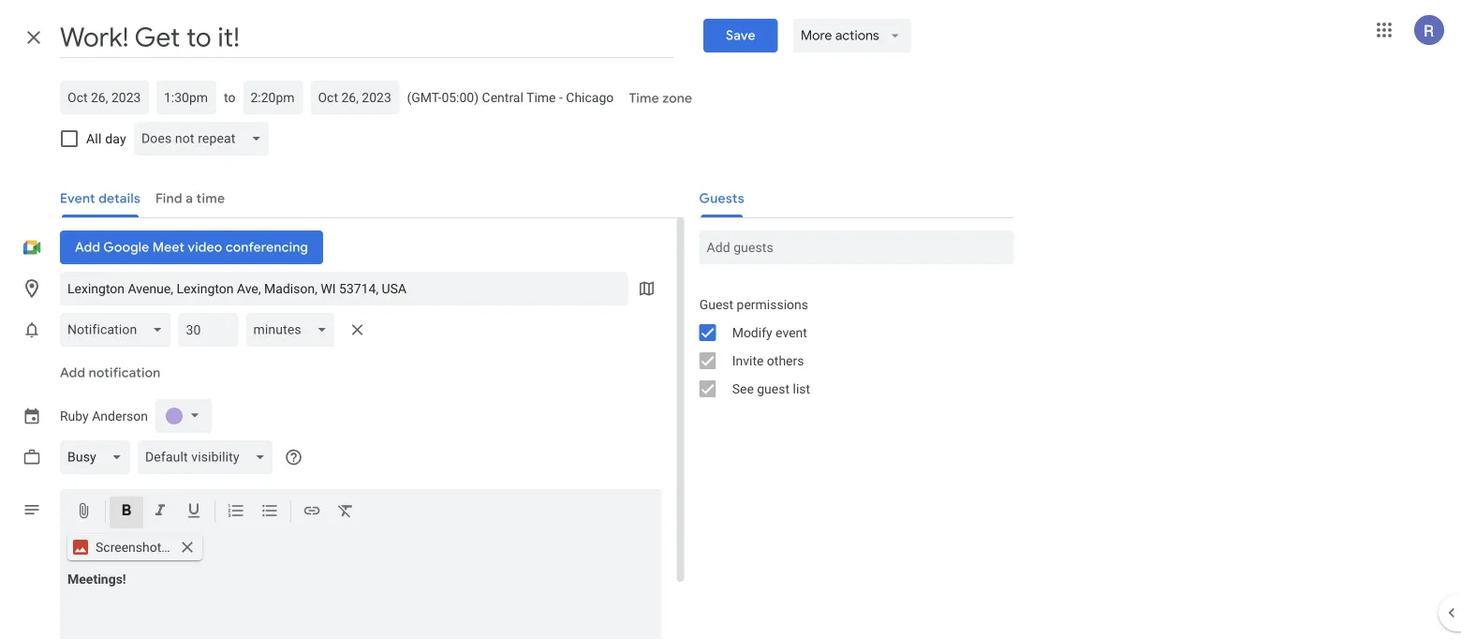 Task type: locate. For each thing, give the bounding box(es) containing it.
Start time text field
[[164, 86, 209, 109]]

time zone button
[[622, 82, 700, 115]]

-
[[559, 89, 563, 105]]

time left zone
[[629, 90, 659, 107]]

0 horizontal spatial time
[[527, 89, 556, 105]]

numbered list image
[[227, 501, 246, 523]]

underline image
[[185, 501, 203, 523]]

group
[[685, 291, 1015, 403]]

guest
[[700, 297, 734, 312]]

others
[[767, 353, 805, 368]]

save
[[726, 27, 756, 44]]

modify event
[[733, 325, 808, 340]]

1 horizontal spatial time
[[629, 90, 659, 107]]

italic image
[[151, 501, 170, 523]]

all
[[86, 131, 102, 146]]

Minutes in advance for notification number field
[[186, 313, 231, 347]]

more
[[801, 27, 832, 44]]

all day
[[86, 131, 126, 146]]

anderson
[[92, 408, 148, 424]]

more actions arrow_drop_down
[[801, 27, 904, 44]]

time
[[527, 89, 556, 105], [629, 90, 659, 107]]

day
[[105, 131, 126, 146]]

05:00)
[[442, 89, 479, 105]]

list
[[793, 381, 811, 396]]

Guests text field
[[707, 231, 1007, 264]]

add
[[60, 365, 85, 381]]

time left -
[[527, 89, 556, 105]]

arrow_drop_down
[[887, 27, 904, 44]]

bold image
[[117, 501, 136, 523]]

formatting options toolbar
[[60, 489, 662, 535]]

End time text field
[[251, 86, 296, 109]]

guest permissions
[[700, 297, 809, 312]]

None field
[[134, 122, 277, 156], [60, 313, 178, 347], [246, 313, 343, 347], [60, 440, 138, 474], [138, 440, 281, 474], [134, 122, 277, 156], [60, 313, 178, 347], [246, 313, 343, 347], [60, 440, 138, 474], [138, 440, 281, 474]]

time zone
[[629, 90, 693, 107]]

central
[[482, 89, 524, 105]]

add notification
[[60, 365, 161, 381]]



Task type: vqa. For each thing, say whether or not it's contained in the screenshot.
2nd in from the top
no



Task type: describe. For each thing, give the bounding box(es) containing it.
chicago
[[566, 89, 614, 105]]

add notification button
[[52, 350, 168, 395]]

End date text field
[[318, 86, 392, 109]]

(gmt-
[[407, 89, 442, 105]]

Description text field
[[60, 572, 662, 639]]

Start date text field
[[67, 86, 142, 109]]

actions
[[836, 27, 880, 44]]

invite others
[[733, 353, 805, 368]]

event
[[776, 325, 808, 340]]

group containing guest permissions
[[685, 291, 1015, 403]]

guest
[[757, 381, 790, 396]]

save button
[[704, 19, 779, 52]]

zone
[[663, 90, 693, 107]]

bulleted list image
[[261, 501, 279, 523]]

30 minutes before element
[[60, 309, 373, 350]]

meetings!
[[67, 572, 126, 587]]

see
[[733, 381, 754, 396]]

ruby anderson
[[60, 408, 148, 424]]

insert link image
[[303, 501, 321, 523]]

see guest list
[[733, 381, 811, 396]]

Title text field
[[60, 17, 674, 58]]

notification
[[89, 365, 161, 381]]

ruby
[[60, 408, 89, 424]]

(gmt-05:00) central time - chicago
[[407, 89, 614, 105]]

Location text field
[[67, 272, 621, 306]]

invite
[[733, 353, 764, 368]]

time inside time zone 'button'
[[629, 90, 659, 107]]

to
[[224, 89, 236, 105]]

permissions
[[737, 297, 809, 312]]

remove formatting image
[[336, 501, 355, 523]]

modify
[[733, 325, 773, 340]]



